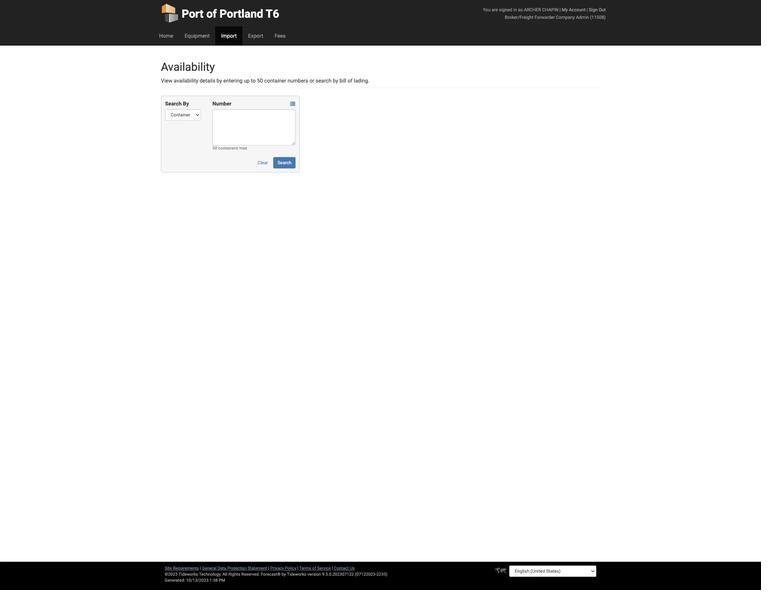 Task type: locate. For each thing, give the bounding box(es) containing it.
search inside button
[[278, 160, 291, 165]]

1 horizontal spatial of
[[312, 566, 316, 571]]

2 horizontal spatial of
[[348, 78, 352, 84]]

contact us link
[[334, 566, 355, 571]]

search left by
[[165, 101, 182, 107]]

up
[[244, 78, 250, 84]]

technology.
[[199, 572, 222, 577]]

export
[[248, 33, 263, 39]]

portland
[[220, 7, 263, 20]]

2 vertical spatial of
[[312, 566, 316, 571]]

by
[[217, 78, 222, 84], [333, 78, 338, 84], [282, 572, 286, 577]]

1 horizontal spatial by
[[282, 572, 286, 577]]

50 left containers at the top
[[212, 146, 217, 151]]

search button
[[273, 157, 296, 168]]

search right clear button
[[278, 160, 291, 165]]

50
[[257, 78, 263, 84], [212, 146, 217, 151]]

1 vertical spatial 50
[[212, 146, 217, 151]]

0 vertical spatial 50
[[257, 78, 263, 84]]

export button
[[242, 26, 269, 45]]

site requirements link
[[165, 566, 199, 571]]

service
[[317, 566, 331, 571]]

search
[[165, 101, 182, 107], [278, 160, 291, 165]]

9.5.0.202307122
[[322, 572, 354, 577]]

by right details
[[217, 78, 222, 84]]

0 horizontal spatial search
[[165, 101, 182, 107]]

1 vertical spatial search
[[278, 160, 291, 165]]

50 right to
[[257, 78, 263, 84]]

to
[[251, 78, 256, 84]]

of right port
[[206, 7, 217, 20]]

search for search
[[278, 160, 291, 165]]

by
[[183, 101, 189, 107]]

privacy
[[270, 566, 284, 571]]

account
[[569, 7, 586, 12]]

by down privacy policy link
[[282, 572, 286, 577]]

| left my
[[560, 7, 561, 12]]

data
[[217, 566, 226, 571]]

in
[[513, 7, 517, 12]]

requirements
[[173, 566, 199, 571]]

container
[[264, 78, 286, 84]]

Number text field
[[212, 109, 296, 145]]

privacy policy link
[[270, 566, 296, 571]]

of up version
[[312, 566, 316, 571]]

my
[[562, 7, 568, 12]]

site
[[165, 566, 172, 571]]

|
[[560, 7, 561, 12], [587, 7, 588, 12], [200, 566, 201, 571], [268, 566, 269, 571], [297, 566, 298, 571], [332, 566, 333, 571]]

company
[[556, 15, 575, 20]]

terms
[[299, 566, 311, 571]]

0 horizontal spatial of
[[206, 7, 217, 20]]

| left sign
[[587, 7, 588, 12]]

or
[[310, 78, 314, 84]]

| up tideworks
[[297, 566, 298, 571]]

availability
[[161, 60, 215, 74]]

view
[[161, 78, 172, 84]]

port
[[182, 7, 204, 20]]

fees
[[275, 33, 286, 39]]

pm
[[219, 578, 225, 583]]

numbers
[[288, 78, 308, 84]]

sign out link
[[589, 7, 606, 12]]

entering
[[223, 78, 242, 84]]

0 vertical spatial search
[[165, 101, 182, 107]]

by left bill
[[333, 78, 338, 84]]

home button
[[153, 26, 179, 45]]

of
[[206, 7, 217, 20], [348, 78, 352, 84], [312, 566, 316, 571]]

| up forecast®
[[268, 566, 269, 571]]

version
[[307, 572, 321, 577]]

©2023 tideworks
[[165, 572, 198, 577]]

0 horizontal spatial 50
[[212, 146, 217, 151]]

(11508)
[[590, 15, 606, 20]]

forwarder
[[535, 15, 555, 20]]

signed
[[499, 7, 512, 12]]

us
[[350, 566, 355, 571]]

availability
[[174, 78, 198, 84]]

of right bill
[[348, 78, 352, 84]]

my account link
[[562, 7, 586, 12]]

clear button
[[253, 157, 272, 168]]

1 horizontal spatial search
[[278, 160, 291, 165]]

broker/freight
[[505, 15, 533, 20]]

0 vertical spatial of
[[206, 7, 217, 20]]

contact
[[334, 566, 349, 571]]

(07122023-
[[355, 572, 376, 577]]



Task type: vqa. For each thing, say whether or not it's contained in the screenshot.
the Search in the Search button
no



Task type: describe. For each thing, give the bounding box(es) containing it.
are
[[492, 7, 498, 12]]

lading.
[[354, 78, 369, 84]]

details
[[200, 78, 215, 84]]

1 vertical spatial of
[[348, 78, 352, 84]]

statement
[[248, 566, 267, 571]]

import
[[221, 33, 237, 39]]

chapin
[[542, 7, 558, 12]]

0 horizontal spatial by
[[217, 78, 222, 84]]

10/13/2023
[[186, 578, 209, 583]]

1 horizontal spatial 50
[[257, 78, 263, 84]]

view availability details by entering up to 50 container numbers or search by bill of lading.
[[161, 78, 369, 84]]

t6
[[266, 7, 279, 20]]

max
[[239, 146, 247, 151]]

site requirements | general data protection statement | privacy policy | terms of service | contact us ©2023 tideworks technology. all rights reserved. forecast® by tideworks version 9.5.0.202307122 (07122023-2235) generated: 10/13/2023 1:38 pm
[[165, 566, 387, 583]]

fees button
[[269, 26, 291, 45]]

archer
[[524, 7, 541, 12]]

equipment
[[185, 33, 210, 39]]

all
[[223, 572, 227, 577]]

search by
[[165, 101, 189, 107]]

out
[[599, 7, 606, 12]]

number
[[212, 101, 231, 107]]

1:38
[[210, 578, 218, 583]]

you are signed in as archer chapin | my account | sign out broker/freight forwarder company admin (11508)
[[483, 7, 606, 20]]

as
[[518, 7, 523, 12]]

equipment button
[[179, 26, 215, 45]]

port of portland t6
[[182, 7, 279, 20]]

2235)
[[376, 572, 387, 577]]

port of portland t6 link
[[161, 0, 279, 26]]

reserved.
[[241, 572, 260, 577]]

general data protection statement link
[[202, 566, 267, 571]]

general
[[202, 566, 216, 571]]

import button
[[215, 26, 242, 45]]

admin
[[576, 15, 589, 20]]

tideworks
[[287, 572, 306, 577]]

generated:
[[165, 578, 185, 583]]

protection
[[227, 566, 247, 571]]

rights
[[228, 572, 240, 577]]

50 containers max
[[212, 146, 247, 151]]

2 horizontal spatial by
[[333, 78, 338, 84]]

home
[[159, 33, 173, 39]]

forecast®
[[261, 572, 281, 577]]

you
[[483, 7, 490, 12]]

search for search by
[[165, 101, 182, 107]]

| left "general"
[[200, 566, 201, 571]]

sign
[[589, 7, 598, 12]]

terms of service link
[[299, 566, 331, 571]]

clear
[[258, 160, 268, 165]]

search
[[316, 78, 331, 84]]

policy
[[285, 566, 296, 571]]

by inside site requirements | general data protection statement | privacy policy | terms of service | contact us ©2023 tideworks technology. all rights reserved. forecast® by tideworks version 9.5.0.202307122 (07122023-2235) generated: 10/13/2023 1:38 pm
[[282, 572, 286, 577]]

containers
[[218, 146, 238, 151]]

show list image
[[290, 102, 295, 107]]

| up 9.5.0.202307122
[[332, 566, 333, 571]]

of inside site requirements | general data protection statement | privacy policy | terms of service | contact us ©2023 tideworks technology. all rights reserved. forecast® by tideworks version 9.5.0.202307122 (07122023-2235) generated: 10/13/2023 1:38 pm
[[312, 566, 316, 571]]

bill
[[340, 78, 346, 84]]



